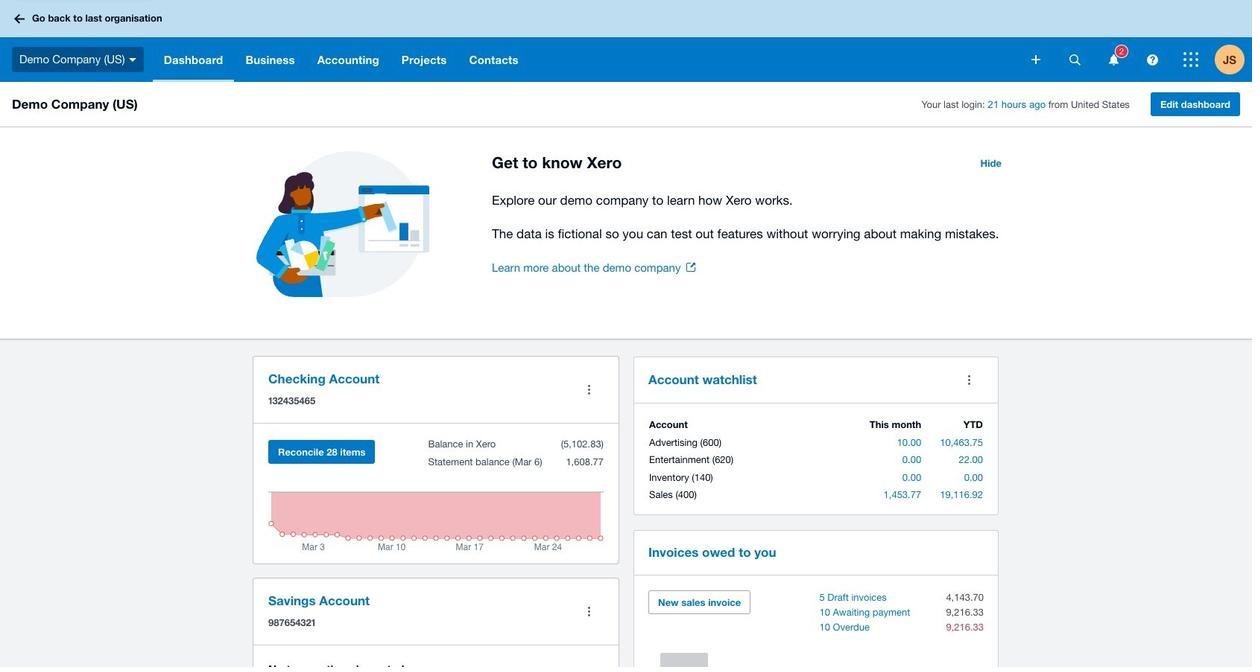 Task type: locate. For each thing, give the bounding box(es) containing it.
0 vertical spatial svg image
[[14, 14, 25, 23]]

svg image
[[14, 14, 25, 23], [1032, 55, 1041, 64]]

accounts watchlist options image
[[954, 365, 984, 395]]

banner
[[0, 0, 1252, 82]]

1 vertical spatial svg image
[[1032, 55, 1041, 64]]

svg image
[[1184, 52, 1199, 67], [1069, 54, 1080, 65], [1109, 54, 1118, 65], [1147, 54, 1158, 65], [129, 58, 136, 62]]

intro banner body element
[[492, 190, 1011, 244]]

1 horizontal spatial svg image
[[1032, 55, 1041, 64]]



Task type: describe. For each thing, give the bounding box(es) containing it.
0 horizontal spatial svg image
[[14, 14, 25, 23]]

manage menu toggle image
[[574, 375, 604, 405]]



Task type: vqa. For each thing, say whether or not it's contained in the screenshot.
the rightmost svg icon
yes



